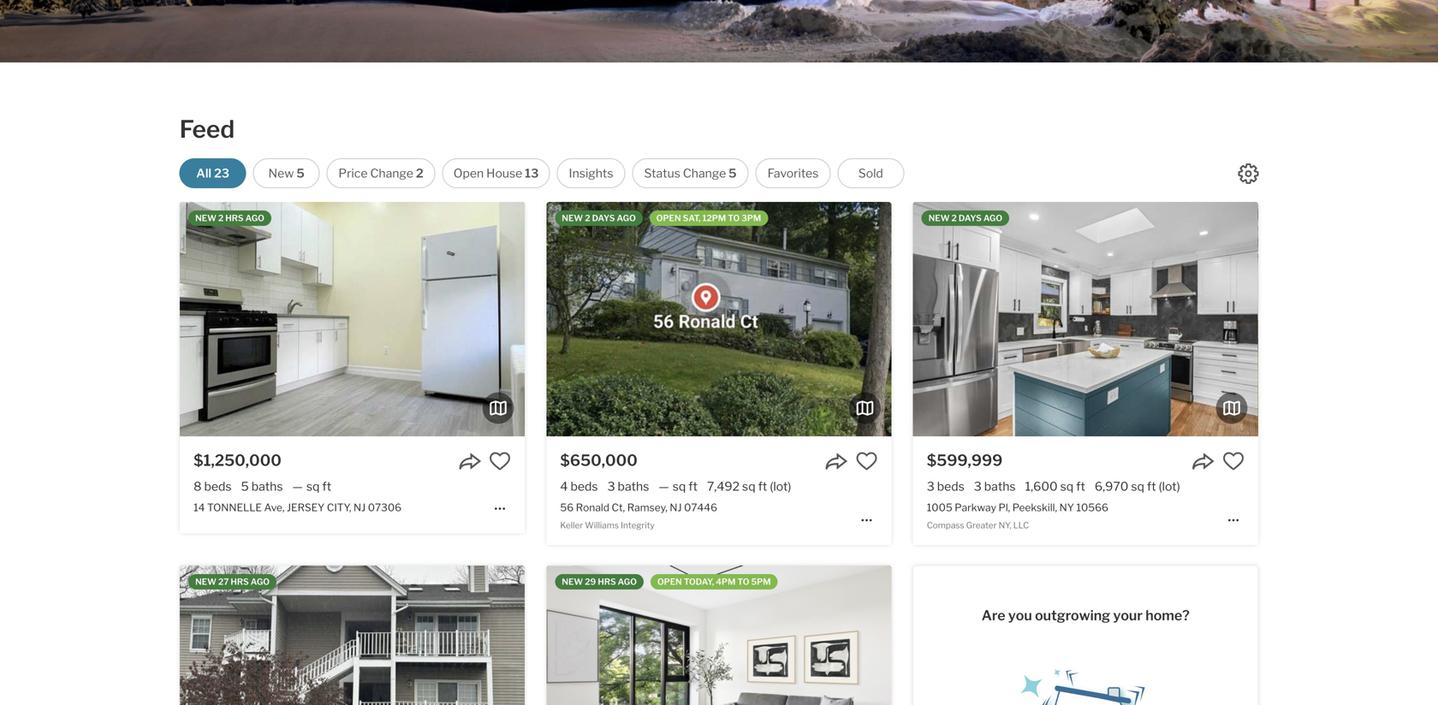 Task type: vqa. For each thing, say whether or not it's contained in the screenshot.
St, in 664 E 23rd St, Brooklyn, NY 11210 MadisonEstates Sothebys Realty
no



Task type: locate. For each thing, give the bounding box(es) containing it.
beds
[[204, 479, 232, 494], [571, 479, 598, 494], [937, 479, 965, 494]]

beds up 1005
[[937, 479, 965, 494]]

1 horizontal spatial nj
[[670, 501, 682, 514]]

to
[[728, 213, 740, 223], [738, 577, 749, 587]]

— sq ft up jersey
[[292, 479, 331, 494]]

2 photo of 924 lafayette ave #2, brooklyn, ny 11221 image from the left
[[892, 566, 1237, 705]]

photo of 56 ronald ct, ramsey, nj 07446 image
[[547, 202, 892, 437]]

1 horizontal spatial beds
[[571, 479, 598, 494]]

sq up jersey
[[306, 479, 320, 494]]

0 horizontal spatial favorite button checkbox
[[856, 450, 878, 473]]

3pm
[[742, 213, 761, 223]]

2 favorite button checkbox from the left
[[1222, 450, 1245, 473]]

days for $650,000
[[592, 213, 615, 223]]

ft up 07446
[[689, 479, 698, 494]]

new 27 hrs ago
[[195, 577, 270, 587]]

1 horizontal spatial baths
[[618, 479, 649, 494]]

new
[[268, 166, 294, 181]]

2 baths from the left
[[618, 479, 649, 494]]

open sat, 12pm to 3pm
[[656, 213, 761, 223]]

0 horizontal spatial 3
[[607, 479, 615, 494]]

3 for $650,000
[[607, 479, 615, 494]]

favorite button image for $650,000
[[856, 450, 878, 473]]

1 photo of 924 lafayette ave #2, brooklyn, ny 11221 image from the left
[[547, 566, 892, 705]]

photo of 924 lafayette ave #2, brooklyn, ny 11221 image
[[547, 566, 892, 705], [892, 566, 1237, 705]]

sq right 6,970 on the bottom
[[1131, 479, 1145, 494]]

1 days from the left
[[592, 213, 615, 223]]

hrs right 27
[[231, 577, 249, 587]]

open
[[454, 166, 484, 181]]

favorite button image
[[1222, 450, 1245, 473]]

2 3 baths from the left
[[974, 479, 1016, 494]]

sat,
[[683, 213, 701, 223]]

ago for $1,250,000
[[245, 213, 264, 223]]

—
[[292, 479, 303, 494], [659, 479, 669, 494]]

change inside status change radio
[[683, 166, 726, 181]]

pl,
[[999, 501, 1010, 514]]

your
[[1113, 607, 1143, 624]]

change
[[370, 166, 413, 181], [683, 166, 726, 181]]

favorite button image
[[489, 450, 511, 473], [856, 450, 878, 473]]

baths
[[251, 479, 283, 494], [618, 479, 649, 494], [984, 479, 1016, 494]]

3
[[607, 479, 615, 494], [927, 479, 935, 494], [974, 479, 982, 494]]

1 photo of 897 tuliptree ct, mahwah, nj 07430 image from the left
[[180, 566, 525, 705]]

sq right 7,492
[[742, 479, 756, 494]]

3 beds
[[927, 479, 965, 494]]

Price Change radio
[[327, 158, 435, 188]]

— up 14 tonnelle ave, jersey city, nj 07306
[[292, 479, 303, 494]]

2 nj from the left
[[670, 501, 682, 514]]

nj right city,
[[354, 501, 366, 514]]

2 horizontal spatial baths
[[984, 479, 1016, 494]]

open house 13
[[454, 166, 539, 181]]

0 horizontal spatial baths
[[251, 479, 283, 494]]

ft right 6,970 on the bottom
[[1147, 479, 1156, 494]]

are you outgrowing your home?
[[982, 607, 1190, 624]]

change right status
[[683, 166, 726, 181]]

1 vertical spatial open
[[657, 577, 682, 587]]

baths for $650,000
[[618, 479, 649, 494]]

1 horizontal spatial new 2 days ago
[[929, 213, 1003, 223]]

ft up "10566"
[[1076, 479, 1085, 494]]

0 horizontal spatial days
[[592, 213, 615, 223]]

56
[[560, 501, 574, 514]]

2
[[416, 166, 423, 181], [218, 213, 224, 223], [585, 213, 590, 223], [952, 213, 957, 223]]

parkway
[[955, 501, 996, 514]]

5
[[296, 166, 305, 181], [729, 166, 737, 181], [241, 479, 249, 494]]

sq
[[306, 479, 320, 494], [673, 479, 686, 494], [742, 479, 756, 494], [1060, 479, 1074, 494], [1131, 479, 1145, 494]]

peekskill,
[[1013, 501, 1057, 514]]

3 baths for $599,999
[[974, 479, 1016, 494]]

nj left 07446
[[670, 501, 682, 514]]

favorite button checkbox for $599,999
[[1222, 450, 1245, 473]]

1 horizontal spatial (lot)
[[1159, 479, 1180, 494]]

— sq ft up 07446
[[659, 479, 698, 494]]

5 inside new radio
[[296, 166, 305, 181]]

city,
[[327, 501, 351, 514]]

baths up ave,
[[251, 479, 283, 494]]

1 3 from the left
[[607, 479, 615, 494]]

1 new 2 days ago from the left
[[562, 213, 636, 223]]

(lot) right 7,492
[[770, 479, 791, 494]]

Sold radio
[[837, 158, 904, 188]]

0 horizontal spatial beds
[[204, 479, 232, 494]]

0 horizontal spatial change
[[370, 166, 413, 181]]

open
[[656, 213, 681, 223], [657, 577, 682, 587]]

today,
[[684, 577, 714, 587]]

to left "5pm"
[[738, 577, 749, 587]]

nj
[[354, 501, 366, 514], [670, 501, 682, 514]]

4 beds
[[560, 479, 598, 494]]

1 horizontal spatial days
[[959, 213, 982, 223]]

5 up tonnelle
[[241, 479, 249, 494]]

2 beds from the left
[[571, 479, 598, 494]]

ny,
[[999, 520, 1012, 531]]

1 horizontal spatial 3 baths
[[974, 479, 1016, 494]]

1 ft from the left
[[322, 479, 331, 494]]

sq up ny
[[1060, 479, 1074, 494]]

option group
[[179, 158, 904, 188]]

1 vertical spatial to
[[738, 577, 749, 587]]

0 horizontal spatial —
[[292, 479, 303, 494]]

(lot) right 6,970 on the bottom
[[1159, 479, 1180, 494]]

favorite button checkbox
[[856, 450, 878, 473], [1222, 450, 1245, 473]]

5 right new
[[296, 166, 305, 181]]

3 up 1005
[[927, 479, 935, 494]]

0 horizontal spatial — sq ft
[[292, 479, 331, 494]]

1 horizontal spatial change
[[683, 166, 726, 181]]

1 horizontal spatial 5
[[296, 166, 305, 181]]

5 sq from the left
[[1131, 479, 1145, 494]]

3 baths
[[607, 479, 649, 494], [974, 479, 1016, 494]]

0 horizontal spatial (lot)
[[770, 479, 791, 494]]

(lot)
[[770, 479, 791, 494], [1159, 479, 1180, 494]]

beds for $599,999
[[937, 479, 965, 494]]

baths for $1,250,000
[[251, 479, 283, 494]]

greater
[[966, 520, 997, 531]]

1 — sq ft from the left
[[292, 479, 331, 494]]

new 2 days ago for $599,999
[[929, 213, 1003, 223]]

new 5
[[268, 166, 305, 181]]

3 3 from the left
[[974, 479, 982, 494]]

ft
[[322, 479, 331, 494], [689, 479, 698, 494], [758, 479, 767, 494], [1076, 479, 1085, 494], [1147, 479, 1156, 494]]

photo of 897 tuliptree ct, mahwah, nj 07430 image
[[180, 566, 525, 705], [525, 566, 870, 705]]

photo of 1005 parkway pl, peekskill, ny 10566 image
[[913, 202, 1258, 437], [1258, 202, 1438, 437]]

status
[[644, 166, 680, 181]]

1 horizontal spatial favorite button image
[[856, 450, 878, 473]]

new for $599,999
[[929, 213, 950, 223]]

2 days from the left
[[959, 213, 982, 223]]

favorite button image for $1,250,000
[[489, 450, 511, 473]]

1 3 baths from the left
[[607, 479, 649, 494]]

1 favorite button image from the left
[[489, 450, 511, 473]]

hrs right '29'
[[598, 577, 616, 587]]

2 — sq ft from the left
[[659, 479, 698, 494]]

2 photo of 897 tuliptree ct, mahwah, nj 07430 image from the left
[[525, 566, 870, 705]]

— up ramsey,
[[659, 479, 669, 494]]

2 favorite button image from the left
[[856, 450, 878, 473]]

0 horizontal spatial nj
[[354, 501, 366, 514]]

hrs down 23
[[225, 213, 244, 223]]

favorites
[[768, 166, 819, 181]]

1 — from the left
[[292, 479, 303, 494]]

open left the today,
[[657, 577, 682, 587]]

to left 3pm
[[728, 213, 740, 223]]

1005
[[927, 501, 953, 514]]

0 horizontal spatial new 2 days ago
[[562, 213, 636, 223]]

$1,250,000
[[194, 451, 282, 470]]

are
[[982, 607, 1006, 624]]

2 photo of 14 tonnelle ave, jersey city, nj 07306 image from the left
[[525, 202, 870, 437]]

3 baths from the left
[[984, 479, 1016, 494]]

ramsey,
[[627, 501, 668, 514]]

2 horizontal spatial 5
[[729, 166, 737, 181]]

3 beds from the left
[[937, 479, 965, 494]]

ft right 7,492
[[758, 479, 767, 494]]

beds right 4
[[571, 479, 598, 494]]

house
[[486, 166, 522, 181]]

5 up open sat, 12pm to 3pm
[[729, 166, 737, 181]]

to for 3pm
[[728, 213, 740, 223]]

2 horizontal spatial beds
[[937, 479, 965, 494]]

3 sq from the left
[[742, 479, 756, 494]]

status change 5
[[644, 166, 737, 181]]

baths up ramsey,
[[618, 479, 649, 494]]

— sq ft for $1,250,000
[[292, 479, 331, 494]]

2 ft from the left
[[689, 479, 698, 494]]

— sq ft
[[292, 479, 331, 494], [659, 479, 698, 494]]

3 baths for $650,000
[[607, 479, 649, 494]]

to for 5pm
[[738, 577, 749, 587]]

1 nj from the left
[[354, 501, 366, 514]]

open left sat,
[[656, 213, 681, 223]]

photo of 14 tonnelle ave, jersey city, nj 07306 image
[[180, 202, 525, 437], [525, 202, 870, 437]]

1 photo of 1005 parkway pl, peekskill, ny 10566 image from the left
[[913, 202, 1258, 437]]

0 vertical spatial to
[[728, 213, 740, 223]]

5 ft from the left
[[1147, 479, 1156, 494]]

3 baths up ct,
[[607, 479, 649, 494]]

New radio
[[253, 158, 320, 188]]

5 baths
[[241, 479, 283, 494]]

14 tonnelle ave, jersey city, nj 07306
[[194, 501, 402, 514]]

0 horizontal spatial 3 baths
[[607, 479, 649, 494]]

1 horizontal spatial — sq ft
[[659, 479, 698, 494]]

1 horizontal spatial —
[[659, 479, 669, 494]]

1 photo of 14 tonnelle ave, jersey city, nj 07306 image from the left
[[180, 202, 525, 437]]

(lot) for $650,000
[[770, 479, 791, 494]]

— sq ft for $650,000
[[659, 479, 698, 494]]

new 29 hrs ago
[[562, 577, 637, 587]]

1 favorite button checkbox from the left
[[856, 450, 878, 473]]

new for $650,000
[[562, 213, 583, 223]]

baths up pl,
[[984, 479, 1016, 494]]

1 change from the left
[[370, 166, 413, 181]]

sq up 07446
[[673, 479, 686, 494]]

ny
[[1060, 501, 1074, 514]]

2 change from the left
[[683, 166, 726, 181]]

1 horizontal spatial 3
[[927, 479, 935, 494]]

you
[[1008, 607, 1032, 624]]

1 (lot) from the left
[[770, 479, 791, 494]]

days
[[592, 213, 615, 223], [959, 213, 982, 223]]

1 beds from the left
[[204, 479, 232, 494]]

3 up ct,
[[607, 479, 615, 494]]

hrs
[[225, 213, 244, 223], [231, 577, 249, 587], [598, 577, 616, 587]]

4 ft from the left
[[1076, 479, 1085, 494]]

tonnelle
[[207, 501, 262, 514]]

new
[[195, 213, 216, 223], [562, 213, 583, 223], [929, 213, 950, 223], [195, 577, 216, 587], [562, 577, 583, 587]]

3 up parkway on the bottom of page
[[974, 479, 982, 494]]

beds for $650,000
[[571, 479, 598, 494]]

2 3 from the left
[[927, 479, 935, 494]]

ago for $650,000
[[617, 213, 636, 223]]

2 horizontal spatial 3
[[974, 479, 982, 494]]

1 horizontal spatial favorite button checkbox
[[1222, 450, 1245, 473]]

change right price
[[370, 166, 413, 181]]

— for $1,250,000
[[292, 479, 303, 494]]

3 baths up pl,
[[974, 479, 1016, 494]]

price
[[339, 166, 368, 181]]

0 vertical spatial open
[[656, 213, 681, 223]]

ft up city,
[[322, 479, 331, 494]]

beds right 8 in the bottom of the page
[[204, 479, 232, 494]]

favorite button checkbox for $650,000
[[856, 450, 878, 473]]

ago
[[245, 213, 264, 223], [617, 213, 636, 223], [984, 213, 1003, 223], [251, 577, 270, 587], [618, 577, 637, 587]]

new 2 hrs ago
[[195, 213, 264, 223]]

2 (lot) from the left
[[1159, 479, 1180, 494]]

change inside price change option
[[370, 166, 413, 181]]

hrs for 2
[[225, 213, 244, 223]]

2 — from the left
[[659, 479, 669, 494]]

12pm
[[703, 213, 726, 223]]

new 2 days ago
[[562, 213, 636, 223], [929, 213, 1003, 223]]

2 new 2 days ago from the left
[[929, 213, 1003, 223]]

14
[[194, 501, 205, 514]]

4pm
[[716, 577, 736, 587]]

1 baths from the left
[[251, 479, 283, 494]]

0 horizontal spatial favorite button image
[[489, 450, 511, 473]]



Task type: describe. For each thing, give the bounding box(es) containing it.
sold
[[858, 166, 883, 181]]

llc
[[1013, 520, 1029, 531]]

baths for $599,999
[[984, 479, 1016, 494]]

Open House radio
[[442, 158, 550, 188]]

hrs for 29
[[598, 577, 616, 587]]

nj inside 56 ronald ct, ramsey, nj 07446 keller williams integrity
[[670, 501, 682, 514]]

outgrowing
[[1035, 607, 1110, 624]]

hrs for 27
[[231, 577, 249, 587]]

1,600
[[1025, 479, 1058, 494]]

8
[[194, 479, 202, 494]]

all 23
[[196, 166, 229, 181]]

ago for $599,999
[[984, 213, 1003, 223]]

56 ronald ct, ramsey, nj 07446 keller williams integrity
[[560, 501, 717, 531]]

feed
[[179, 115, 235, 144]]

4 sq from the left
[[1060, 479, 1074, 494]]

07446
[[684, 501, 717, 514]]

compass
[[927, 520, 964, 531]]

4
[[560, 479, 568, 494]]

beds for $1,250,000
[[204, 479, 232, 494]]

27
[[218, 577, 229, 587]]

(lot) for $599,999
[[1159, 479, 1180, 494]]

price change 2
[[339, 166, 423, 181]]

$650,000
[[560, 451, 638, 470]]

option group containing all
[[179, 158, 904, 188]]

ct,
[[612, 501, 625, 514]]

2 inside price change option
[[416, 166, 423, 181]]

new 2 days ago for $650,000
[[562, 213, 636, 223]]

open for open sat, 12pm to 3pm
[[656, 213, 681, 223]]

All radio
[[179, 158, 246, 188]]

change for 5
[[683, 166, 726, 181]]

an image of a house image
[[1000, 657, 1171, 705]]

2 for $650,000
[[585, 213, 590, 223]]

keller
[[560, 520, 583, 531]]

7,492
[[707, 479, 740, 494]]

7,492 sq ft (lot)
[[707, 479, 791, 494]]

home?
[[1146, 607, 1190, 624]]

integrity
[[621, 520, 655, 531]]

2 photo of 1005 parkway pl, peekskill, ny 10566 image from the left
[[1258, 202, 1438, 437]]

new for $1,250,000
[[195, 213, 216, 223]]

6,970 sq ft (lot)
[[1095, 479, 1180, 494]]

3 for $599,999
[[974, 479, 982, 494]]

all
[[196, 166, 211, 181]]

days for $599,999
[[959, 213, 982, 223]]

29
[[585, 577, 596, 587]]

favorite button checkbox
[[489, 450, 511, 473]]

1 sq from the left
[[306, 479, 320, 494]]

0 horizontal spatial 5
[[241, 479, 249, 494]]

2 for $1,250,000
[[218, 213, 224, 223]]

13
[[525, 166, 539, 181]]

1005 parkway pl, peekskill, ny 10566 compass greater ny, llc
[[927, 501, 1109, 531]]

5pm
[[751, 577, 771, 587]]

10566
[[1076, 501, 1109, 514]]

$599,999
[[927, 451, 1003, 470]]

williams
[[585, 520, 619, 531]]

2 for $599,999
[[952, 213, 957, 223]]

5 inside status change radio
[[729, 166, 737, 181]]

change for 2
[[370, 166, 413, 181]]

insights
[[569, 166, 613, 181]]

Status Change radio
[[632, 158, 749, 188]]

ronald
[[576, 501, 610, 514]]

07306
[[368, 501, 402, 514]]

6,970
[[1095, 479, 1129, 494]]

1,600 sq ft
[[1025, 479, 1085, 494]]

3 ft from the left
[[758, 479, 767, 494]]

23
[[214, 166, 229, 181]]

open for open today, 4pm to 5pm
[[657, 577, 682, 587]]

ave,
[[264, 501, 285, 514]]

Insights radio
[[557, 158, 625, 188]]

open today, 4pm to 5pm
[[657, 577, 771, 587]]

jersey
[[287, 501, 325, 514]]

2 sq from the left
[[673, 479, 686, 494]]

— for $650,000
[[659, 479, 669, 494]]

8 beds
[[194, 479, 232, 494]]

Favorites radio
[[756, 158, 831, 188]]



